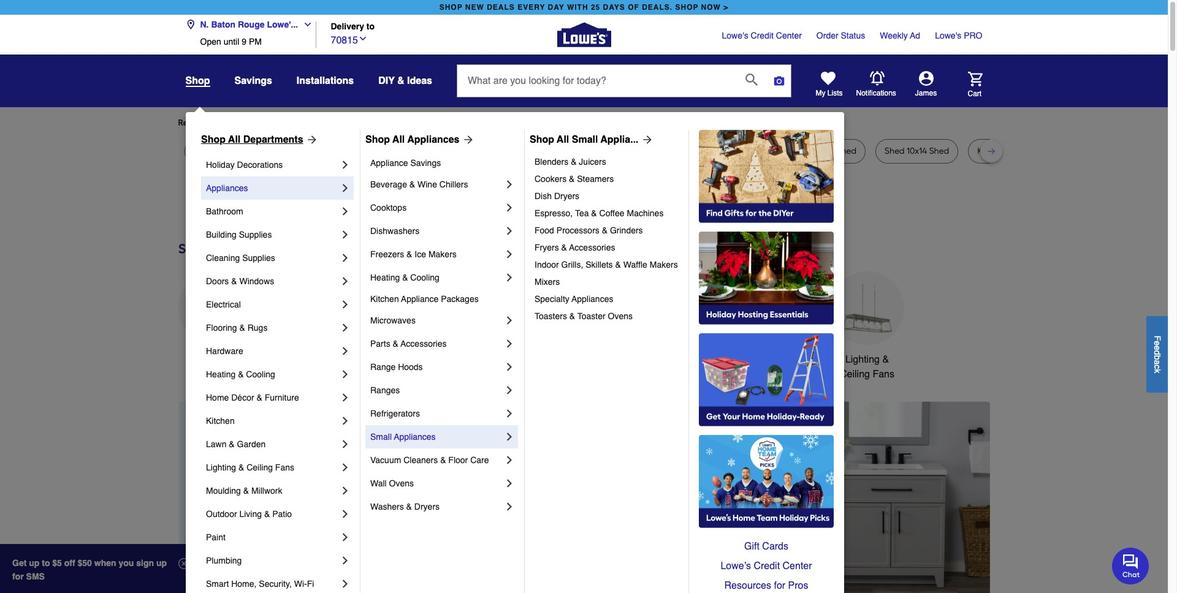 Task type: describe. For each thing, give the bounding box(es) containing it.
lighting inside 'link'
[[206, 463, 236, 473]]

savings button
[[235, 70, 272, 92]]

1 e from the top
[[1153, 341, 1163, 346]]

doors
[[206, 277, 229, 286]]

ceiling inside lighting & ceiling fans
[[840, 369, 870, 380]]

0 horizontal spatial small
[[370, 432, 392, 442]]

appliances link
[[206, 177, 339, 200]]

shed 10x14 shed
[[885, 146, 949, 156]]

appliances down holiday at the left of the page
[[206, 183, 248, 193]]

flooring & rugs
[[206, 323, 268, 333]]

my lists link
[[816, 71, 843, 98]]

packages
[[441, 294, 479, 304]]

lighting & ceiling fans button
[[831, 272, 904, 382]]

shed outdoor storage
[[721, 146, 809, 156]]

1 vertical spatial heating & cooling link
[[206, 363, 339, 386]]

specialty appliances
[[535, 294, 614, 304]]

supplies for cleaning supplies
[[242, 253, 275, 263]]

doors & windows link
[[206, 270, 339, 293]]

delivery to
[[331, 22, 375, 32]]

processors
[[557, 226, 600, 235]]

to inside get up to $5 off $50 when you sign up for sms
[[42, 559, 50, 568]]

fans inside the lighting & ceiling fans 'link'
[[275, 463, 294, 473]]

rugs
[[248, 323, 268, 333]]

wine
[[418, 180, 437, 189]]

appliances up toaster
[[572, 294, 614, 304]]

chevron right image for paint
[[339, 532, 351, 544]]

heating & cooling for right heating & cooling link
[[370, 273, 440, 283]]

kitchen for kitchen appliance packages
[[370, 294, 399, 304]]

get your home holiday-ready. image
[[699, 334, 834, 427]]

shop all small applia... link
[[530, 132, 653, 147]]

door
[[380, 146, 398, 156]]

appliances up interior
[[407, 134, 460, 145]]

shop all appliances link
[[366, 132, 474, 147]]

mixers link
[[535, 274, 680, 291]]

chevron right image for building supplies
[[339, 229, 351, 241]]

shop for shop all departments
[[201, 134, 226, 145]]

applia...
[[601, 134, 639, 145]]

freezers
[[370, 250, 404, 259]]

you for more suggestions for you
[[399, 118, 413, 128]]

holiday decorations link
[[206, 153, 339, 177]]

& inside 'link'
[[239, 463, 244, 473]]

cookers
[[535, 174, 567, 184]]

cleaners
[[404, 456, 438, 465]]

1 vertical spatial makers
[[650, 260, 678, 270]]

0 vertical spatial savings
[[235, 75, 272, 86]]

center for lowe's credit center
[[783, 561, 812, 572]]

smart for smart home
[[747, 354, 773, 365]]

shop for shop all small applia...
[[530, 134, 554, 145]]

chevron right image for flooring & rugs
[[339, 322, 351, 334]]

lowe's wishes you and your family a happy hanukkah. image
[[178, 196, 990, 226]]

kitchen link
[[206, 410, 339, 433]]

status
[[841, 31, 865, 40]]

toaster
[[578, 312, 606, 321]]

you for recommended searches for you
[[290, 118, 304, 128]]

chevron right image for range hoods
[[503, 361, 516, 373]]

outdoor living & patio
[[206, 510, 292, 519]]

2 shop from the left
[[675, 3, 699, 12]]

day
[[548, 3, 565, 12]]

hardware
[[206, 346, 243, 356]]

cart
[[968, 89, 982, 98]]

electrical link
[[206, 293, 339, 316]]

cookers & steamers
[[535, 174, 614, 184]]

food processors & grinders
[[535, 226, 643, 235]]

all for appliances
[[393, 134, 405, 145]]

chevron right image for outdoor living & patio
[[339, 508, 351, 521]]

get
[[12, 559, 27, 568]]

chevron right image for kitchen
[[339, 415, 351, 427]]

f
[[1153, 336, 1163, 341]]

décor
[[231, 393, 254, 403]]

days
[[603, 3, 625, 12]]

open
[[200, 37, 221, 47]]

heating & cooling for the bottommost heating & cooling link
[[206, 370, 275, 380]]

holiday
[[206, 160, 235, 170]]

skillets
[[586, 260, 613, 270]]

dish dryers
[[535, 191, 580, 201]]

2 e from the top
[[1153, 346, 1163, 350]]

1 horizontal spatial heating & cooling link
[[370, 266, 503, 289]]

gift
[[744, 542, 760, 553]]

find gifts for the diyer. image
[[699, 130, 834, 223]]

moulding
[[206, 486, 241, 496]]

chevron down image
[[358, 33, 368, 43]]

vacuum cleaners & floor care
[[370, 456, 489, 465]]

living
[[239, 510, 262, 519]]

food
[[535, 226, 554, 235]]

chevron right image for appliances
[[339, 182, 351, 194]]

lowe's home improvement notification center image
[[870, 71, 885, 86]]

for inside get up to $5 off $50 when you sign up for sms
[[12, 572, 24, 582]]

recommended searches for you heading
[[178, 117, 990, 129]]

lowe's credit center
[[722, 31, 802, 40]]

1 shop from the left
[[440, 3, 463, 12]]

lawn mower
[[193, 146, 244, 156]]

indoor grills, skillets & waffle makers link
[[535, 256, 680, 274]]

outdoor
[[743, 146, 776, 156]]

notifications
[[856, 89, 897, 97]]

kitchen faucets button
[[458, 272, 531, 367]]

chevron right image for dishwashers
[[503, 225, 516, 237]]

wallpaper
[[311, 146, 351, 156]]

up to 40 percent off select vanities. plus, get free local delivery on select vanities. image
[[396, 402, 990, 594]]

chevron right image for electrical
[[339, 299, 351, 311]]

chevron right image for cleaning supplies
[[339, 252, 351, 264]]

appliances inside button
[[191, 354, 239, 365]]

chevron right image for refrigerators
[[503, 408, 516, 420]]

range
[[370, 362, 396, 372]]

2 up from the left
[[156, 559, 167, 568]]

ice
[[415, 250, 426, 259]]

smart home, security, wi-fi
[[206, 580, 314, 589]]

for left pros
[[774, 581, 786, 592]]

Search Query text field
[[457, 65, 736, 97]]

lowe's home improvement lists image
[[821, 71, 836, 86]]

chevron right image for lawn & garden
[[339, 438, 351, 451]]

get up to $5 off $50 when you sign up for sms
[[12, 559, 167, 582]]

beverage & wine chillers
[[370, 180, 468, 189]]

for up departments
[[277, 118, 288, 128]]

chevron right image for heating & cooling
[[339, 369, 351, 381]]

appliances up cleaners
[[394, 432, 436, 442]]

1 vertical spatial appliance
[[401, 294, 439, 304]]

holiday decorations
[[206, 160, 283, 170]]

0 horizontal spatial dryers
[[414, 502, 440, 512]]

sms
[[26, 572, 45, 582]]

f e e d b a c k button
[[1147, 316, 1168, 393]]

deals.
[[642, 3, 673, 12]]

quikrete
[[580, 146, 613, 156]]

0 vertical spatial bathroom
[[206, 207, 243, 216]]

ovens inside the "toasters & toaster ovens" link
[[608, 312, 633, 321]]

ideas
[[407, 75, 432, 86]]

chevron right image for microwaves
[[503, 315, 516, 327]]

chevron right image for wall ovens
[[503, 478, 516, 490]]

chevron right image for cooktops
[[503, 202, 516, 214]]

christmas
[[379, 354, 423, 365]]

dishwashers
[[370, 226, 420, 236]]

chevron right image for hardware
[[339, 345, 351, 358]]

building
[[206, 230, 237, 240]]

accessories for parts & accessories
[[401, 339, 447, 349]]

shed for shed
[[837, 146, 857, 156]]

moulding & millwork link
[[206, 480, 339, 503]]

arrow right image for shop all small applia...
[[639, 134, 653, 146]]

security,
[[259, 580, 292, 589]]

chevron right image for lighting & ceiling fans
[[339, 462, 351, 474]]

chevron right image for freezers & ice makers
[[503, 248, 516, 261]]

chevron right image for smart home, security, wi-fi
[[339, 578, 351, 591]]

cart button
[[951, 71, 983, 98]]

millwork
[[251, 486, 282, 496]]

ovens inside wall ovens link
[[389, 479, 414, 489]]

smart home
[[747, 354, 802, 365]]

washers
[[370, 502, 404, 512]]

fans inside lighting & ceiling fans
[[873, 369, 895, 380]]

4 shed from the left
[[929, 146, 949, 156]]

plumbing
[[206, 556, 242, 566]]

lowe's for lowe's credit center
[[722, 31, 749, 40]]

flooring
[[206, 323, 237, 333]]

coffee
[[600, 209, 625, 218]]

shop button
[[186, 75, 210, 87]]

diy
[[379, 75, 395, 86]]

specialty
[[535, 294, 570, 304]]

paint
[[206, 533, 226, 543]]

search image
[[746, 73, 758, 86]]

espresso, tea & coffee machines
[[535, 209, 664, 218]]

1 horizontal spatial small
[[572, 134, 598, 145]]



Task type: vqa. For each thing, say whether or not it's contained in the screenshot.
lowe's home improvement logo
yes



Task type: locate. For each thing, give the bounding box(es) containing it.
arrow left image
[[406, 509, 419, 521]]

0 horizontal spatial bathroom
[[206, 207, 243, 216]]

james
[[915, 89, 937, 98]]

tea
[[575, 209, 589, 218]]

juicers
[[579, 157, 606, 167]]

supplies up windows
[[242, 253, 275, 263]]

3 shop from the left
[[530, 134, 554, 145]]

1 horizontal spatial shop
[[675, 3, 699, 12]]

3 all from the left
[[557, 134, 569, 145]]

toasters & toaster ovens
[[535, 312, 633, 321]]

1 vertical spatial lighting
[[206, 463, 236, 473]]

1 vertical spatial to
[[42, 559, 50, 568]]

resources for pros link
[[699, 576, 834, 594]]

1 horizontal spatial to
[[367, 22, 375, 32]]

chevron right image for vacuum cleaners & floor care
[[503, 454, 516, 467]]

2 arrow right image from the left
[[460, 134, 474, 146]]

shop 25 days of deals by category image
[[178, 239, 990, 259]]

shed right storage
[[837, 146, 857, 156]]

shop left now
[[675, 3, 699, 12]]

0 horizontal spatial arrow right image
[[303, 134, 318, 146]]

lowe's credit center link
[[722, 29, 802, 42]]

0 horizontal spatial fans
[[275, 463, 294, 473]]

lowe's credit center link
[[699, 557, 834, 576]]

0 horizontal spatial up
[[29, 559, 39, 568]]

lawn & garden
[[206, 440, 266, 450]]

credit up search image
[[751, 31, 774, 40]]

center left "order"
[[776, 31, 802, 40]]

1 vertical spatial credit
[[754, 561, 780, 572]]

0 vertical spatial heating
[[370, 273, 400, 283]]

1 vertical spatial small
[[370, 432, 392, 442]]

1 horizontal spatial kitchen
[[370, 294, 399, 304]]

1 vertical spatial savings
[[411, 158, 441, 168]]

holiday hosting essentials. image
[[699, 232, 834, 325]]

chat invite button image
[[1112, 547, 1150, 585]]

1 horizontal spatial shop
[[366, 134, 390, 145]]

lowe's home team holiday picks. image
[[699, 435, 834, 529]]

blenders & juicers
[[535, 157, 606, 167]]

chevron down image
[[298, 20, 313, 29]]

1 vertical spatial decorations
[[375, 369, 428, 380]]

shed left 10x14 on the top right of page
[[885, 146, 905, 156]]

n. baton rouge lowe'...
[[200, 20, 298, 29]]

heating for the bottommost heating & cooling link
[[206, 370, 236, 380]]

kitchen up microwaves
[[370, 294, 399, 304]]

supplies up cleaning supplies
[[239, 230, 272, 240]]

faucets
[[495, 354, 530, 365]]

1 vertical spatial accessories
[[401, 339, 447, 349]]

small appliances
[[370, 432, 436, 442]]

kitchen left faucets
[[459, 354, 492, 365]]

kitchen for kitchen faucets
[[459, 354, 492, 365]]

0 vertical spatial home
[[776, 354, 802, 365]]

center inside 'link'
[[783, 561, 812, 572]]

chevron right image for doors & windows
[[339, 275, 351, 288]]

heating
[[370, 273, 400, 283], [206, 370, 236, 380]]

chevron right image for ranges
[[503, 385, 516, 397]]

1 horizontal spatial home
[[776, 354, 802, 365]]

dish
[[535, 191, 552, 201]]

all up mower
[[228, 134, 241, 145]]

1 vertical spatial supplies
[[242, 253, 275, 263]]

supplies inside 'link'
[[242, 253, 275, 263]]

0 horizontal spatial savings
[[235, 75, 272, 86]]

1 vertical spatial lighting & ceiling fans
[[206, 463, 294, 473]]

1 horizontal spatial lighting & ceiling fans
[[840, 354, 895, 380]]

arrow right image down more
[[303, 134, 318, 146]]

you left more
[[290, 118, 304, 128]]

smart inside button
[[747, 354, 773, 365]]

0 horizontal spatial heating
[[206, 370, 236, 380]]

accessories for fryers & accessories
[[569, 243, 615, 253]]

windows
[[239, 277, 274, 286]]

arrow right image for shop all departments
[[303, 134, 318, 146]]

lawn
[[206, 440, 227, 450]]

arrow right image inside shop all departments link
[[303, 134, 318, 146]]

25 days of deals. don't miss deals every day. same-day delivery on in-stock orders placed by 2 p m. image
[[178, 402, 376, 594]]

cookers & steamers link
[[535, 170, 680, 188]]

0 horizontal spatial kitchen
[[206, 416, 235, 426]]

shop up the 'door'
[[366, 134, 390, 145]]

lowe's for lowe's pro
[[935, 31, 962, 40]]

weekly ad link
[[880, 29, 921, 42]]

2 all from the left
[[393, 134, 405, 145]]

1 horizontal spatial savings
[[411, 158, 441, 168]]

to left the $5
[[42, 559, 50, 568]]

1 vertical spatial ovens
[[389, 479, 414, 489]]

chevron right image for home décor & furniture
[[339, 392, 351, 404]]

shop left new at the top
[[440, 3, 463, 12]]

more
[[314, 118, 334, 128]]

peel stick wallpaper
[[272, 146, 351, 156]]

1 vertical spatial cooling
[[246, 370, 275, 380]]

center
[[776, 31, 802, 40], [783, 561, 812, 572]]

departments
[[243, 134, 303, 145]]

1 vertical spatial kitchen
[[459, 354, 492, 365]]

home décor & furniture
[[206, 393, 299, 403]]

flooring & rugs link
[[206, 316, 339, 340]]

0 horizontal spatial lowe's
[[722, 31, 749, 40]]

beverage
[[370, 180, 407, 189]]

camera image
[[773, 75, 786, 87]]

appliance inside "link"
[[370, 158, 408, 168]]

1 horizontal spatial ceiling
[[840, 369, 870, 380]]

lighting & ceiling fans link
[[206, 456, 339, 480]]

0 horizontal spatial heating & cooling
[[206, 370, 275, 380]]

credit for lowe's
[[754, 561, 780, 572]]

0 horizontal spatial home
[[206, 393, 229, 403]]

shed for shed 10x14 shed
[[885, 146, 905, 156]]

you up shop all appliances
[[399, 118, 413, 128]]

gift cards link
[[699, 537, 834, 557]]

arrow right image for shop all appliances
[[460, 134, 474, 146]]

kitchen inside button
[[459, 354, 492, 365]]

ceiling inside 'link'
[[247, 463, 273, 473]]

of
[[628, 3, 640, 12]]

shed right 10x14 on the top right of page
[[929, 146, 949, 156]]

None search field
[[457, 64, 792, 109]]

for
[[277, 118, 288, 128], [386, 118, 397, 128], [12, 572, 24, 582], [774, 581, 786, 592]]

cooling for the bottommost heating & cooling link
[[246, 370, 275, 380]]

credit for lowe's
[[751, 31, 774, 40]]

0 vertical spatial smart
[[747, 354, 773, 365]]

2 shop from the left
[[366, 134, 390, 145]]

washers & dryers link
[[370, 496, 503, 519]]

heating & cooling up décor
[[206, 370, 275, 380]]

0 horizontal spatial smart
[[206, 580, 229, 589]]

0 vertical spatial makers
[[429, 250, 457, 259]]

grills,
[[561, 260, 583, 270]]

1 horizontal spatial you
[[399, 118, 413, 128]]

1 horizontal spatial up
[[156, 559, 167, 568]]

1 horizontal spatial lowe's
[[935, 31, 962, 40]]

center for lowe's credit center
[[776, 31, 802, 40]]

0 vertical spatial credit
[[751, 31, 774, 40]]

1 horizontal spatial bathroom
[[660, 354, 702, 365]]

1 horizontal spatial fans
[[873, 369, 895, 380]]

fryers & accessories
[[535, 243, 615, 253]]

lighting & ceiling fans inside button
[[840, 354, 895, 380]]

0 vertical spatial accessories
[[569, 243, 615, 253]]

appliance down the 'door'
[[370, 158, 408, 168]]

1 horizontal spatial decorations
[[375, 369, 428, 380]]

lowe's home improvement logo image
[[557, 8, 611, 62]]

food processors & grinders link
[[535, 222, 680, 239]]

bathroom button
[[644, 272, 718, 367]]

kitchen up "lawn"
[[206, 416, 235, 426]]

home inside button
[[776, 354, 802, 365]]

1 horizontal spatial dryers
[[554, 191, 580, 201]]

lowe's left pro
[[935, 31, 962, 40]]

ovens
[[608, 312, 633, 321], [389, 479, 414, 489]]

weekly
[[880, 31, 908, 40]]

1 horizontal spatial heating
[[370, 273, 400, 283]]

chevron right image for heating & cooling
[[503, 272, 516, 284]]

toasters & toaster ovens link
[[535, 308, 680, 325]]

appliance up microwaves link
[[401, 294, 439, 304]]

cleaning supplies
[[206, 253, 275, 263]]

savings down "pm"
[[235, 75, 272, 86]]

0 horizontal spatial ceiling
[[247, 463, 273, 473]]

2 horizontal spatial kitchen
[[459, 354, 492, 365]]

open until 9 pm
[[200, 37, 262, 47]]

decorations for holiday
[[237, 160, 283, 170]]

0 horizontal spatial makers
[[429, 250, 457, 259]]

center up pros
[[783, 561, 812, 572]]

heating & cooling down freezers & ice makers
[[370, 273, 440, 283]]

credit
[[751, 31, 774, 40], [754, 561, 780, 572]]

0 vertical spatial heating & cooling
[[370, 273, 440, 283]]

smart for smart home, security, wi-fi
[[206, 580, 229, 589]]

10x14
[[907, 146, 927, 156]]

dryers down wall ovens link
[[414, 502, 440, 512]]

0 vertical spatial lighting & ceiling fans
[[840, 354, 895, 380]]

decorations inside button
[[375, 369, 428, 380]]

1 vertical spatial heating
[[206, 370, 236, 380]]

fryers
[[535, 243, 559, 253]]

chevron right image for small appliances
[[503, 431, 516, 443]]

furniture
[[265, 393, 299, 403]]

to up chevron down icon
[[367, 22, 375, 32]]

chevron right image
[[339, 159, 351, 171], [339, 182, 351, 194], [503, 225, 516, 237], [503, 248, 516, 261], [503, 272, 516, 284], [339, 299, 351, 311], [503, 338, 516, 350], [503, 385, 516, 397], [339, 392, 351, 404], [503, 408, 516, 420], [339, 415, 351, 427], [503, 431, 516, 443], [339, 462, 351, 474], [503, 478, 516, 490], [339, 485, 351, 497], [503, 501, 516, 513], [339, 532, 351, 544]]

0 horizontal spatial ovens
[[389, 479, 414, 489]]

0 vertical spatial center
[[776, 31, 802, 40]]

cooling for right heating & cooling link
[[410, 273, 440, 283]]

lighting & ceiling fans inside 'link'
[[206, 463, 294, 473]]

1 lowe's from the left
[[722, 31, 749, 40]]

9
[[242, 37, 247, 47]]

0 vertical spatial dryers
[[554, 191, 580, 201]]

all for small
[[557, 134, 569, 145]]

1 horizontal spatial ovens
[[608, 312, 633, 321]]

0 vertical spatial kitchen
[[370, 294, 399, 304]]

1 all from the left
[[228, 134, 241, 145]]

e up the b
[[1153, 346, 1163, 350]]

$5
[[52, 559, 62, 568]]

appliances
[[407, 134, 460, 145], [206, 183, 248, 193], [572, 294, 614, 304], [191, 354, 239, 365], [394, 432, 436, 442]]

lowe's down > in the top right of the page
[[722, 31, 749, 40]]

hardie
[[641, 146, 667, 156]]

bathroom inside button
[[660, 354, 702, 365]]

0 horizontal spatial lighting & ceiling fans
[[206, 463, 294, 473]]

chevron right image for beverage & wine chillers
[[503, 178, 516, 191]]

0 horizontal spatial lighting
[[206, 463, 236, 473]]

arrow right image up appliance savings "link"
[[460, 134, 474, 146]]

refrigerator
[[456, 146, 503, 156]]

shed left outdoor
[[721, 146, 741, 156]]

moulding & millwork
[[206, 486, 282, 496]]

for down get
[[12, 572, 24, 582]]

shed
[[721, 146, 741, 156], [837, 146, 857, 156], [885, 146, 905, 156], [929, 146, 949, 156]]

cooling up kitchen appliance packages
[[410, 273, 440, 283]]

credit up "resources for pros" link
[[754, 561, 780, 572]]

1 shed from the left
[[721, 146, 741, 156]]

1 horizontal spatial heating & cooling
[[370, 273, 440, 283]]

home,
[[231, 580, 257, 589]]

1 you from the left
[[290, 118, 304, 128]]

0 horizontal spatial all
[[228, 134, 241, 145]]

shop up toilet
[[530, 134, 554, 145]]

2 lowe's from the left
[[935, 31, 962, 40]]

small up quikrete
[[572, 134, 598, 145]]

fryers & accessories link
[[535, 239, 680, 256]]

1 up from the left
[[29, 559, 39, 568]]

outdoor living & patio link
[[206, 503, 339, 526]]

decorations down christmas
[[375, 369, 428, 380]]

0 horizontal spatial accessories
[[401, 339, 447, 349]]

0 vertical spatial ovens
[[608, 312, 633, 321]]

1 vertical spatial ceiling
[[247, 463, 273, 473]]

supplies for building supplies
[[239, 230, 272, 240]]

all up door interior
[[393, 134, 405, 145]]

ovens right wall
[[389, 479, 414, 489]]

0 vertical spatial ceiling
[[840, 369, 870, 380]]

1 vertical spatial home
[[206, 393, 229, 403]]

2 you from the left
[[399, 118, 413, 128]]

storage
[[778, 146, 809, 156]]

arrow right image inside shop all appliances link
[[460, 134, 474, 146]]

hardie board
[[641, 146, 693, 156]]

1 horizontal spatial all
[[393, 134, 405, 145]]

kitchen faucets
[[459, 354, 530, 365]]

accessories up range hoods link
[[401, 339, 447, 349]]

baton
[[211, 20, 236, 29]]

ranges
[[370, 386, 400, 396]]

chevron right image
[[503, 178, 516, 191], [503, 202, 516, 214], [339, 205, 351, 218], [339, 229, 351, 241], [339, 252, 351, 264], [339, 275, 351, 288], [503, 315, 516, 327], [339, 322, 351, 334], [339, 345, 351, 358], [503, 361, 516, 373], [339, 369, 351, 381], [339, 438, 351, 451], [503, 454, 516, 467], [339, 508, 351, 521], [339, 555, 351, 567], [339, 578, 351, 591]]

small up vacuum
[[370, 432, 392, 442]]

savings down interior
[[411, 158, 441, 168]]

searches
[[239, 118, 275, 128]]

shop inside shop all departments link
[[201, 134, 226, 145]]

& inside lighting & ceiling fans
[[883, 354, 889, 365]]

1 horizontal spatial makers
[[650, 260, 678, 270]]

lowe's home improvement cart image
[[968, 71, 983, 86]]

1 horizontal spatial lighting
[[846, 354, 880, 365]]

1 vertical spatial center
[[783, 561, 812, 572]]

smart home, security, wi-fi link
[[206, 573, 339, 594]]

2 horizontal spatial shop
[[530, 134, 554, 145]]

d
[[1153, 350, 1163, 355]]

2 horizontal spatial arrow right image
[[639, 134, 653, 146]]

for up shop all appliances
[[386, 118, 397, 128]]

shop inside shop all small applia... link
[[530, 134, 554, 145]]

kitchen appliance packages link
[[370, 289, 516, 309]]

building supplies
[[206, 230, 272, 240]]

1 vertical spatial heating & cooling
[[206, 370, 275, 380]]

2 shed from the left
[[837, 146, 857, 156]]

all for departments
[[228, 134, 241, 145]]

all
[[228, 134, 241, 145], [393, 134, 405, 145], [557, 134, 569, 145]]

shop new deals every day with 25 days of deals. shop now > link
[[437, 0, 731, 15]]

shop
[[440, 3, 463, 12], [675, 3, 699, 12]]

deals
[[487, 3, 515, 12]]

0 vertical spatial supplies
[[239, 230, 272, 240]]

makers right the waffle
[[650, 260, 678, 270]]

floor
[[449, 456, 468, 465]]

1 arrow right image from the left
[[303, 134, 318, 146]]

lighting inside lighting & ceiling fans
[[846, 354, 880, 365]]

heating down freezers
[[370, 273, 400, 283]]

accessories down food processors & grinders
[[569, 243, 615, 253]]

shed for shed outdoor storage
[[721, 146, 741, 156]]

chevron right image for parts & accessories
[[503, 338, 516, 350]]

cooling
[[410, 273, 440, 283], [246, 370, 275, 380]]

installations button
[[297, 70, 354, 92]]

shop for shop all appliances
[[366, 134, 390, 145]]

shop inside shop all appliances link
[[366, 134, 390, 145]]

all up blenders & juicers
[[557, 134, 569, 145]]

arrow right image left board
[[639, 134, 653, 146]]

chevron right image for plumbing
[[339, 555, 351, 567]]

toasters
[[535, 312, 567, 321]]

0 vertical spatial cooling
[[410, 273, 440, 283]]

pm
[[249, 37, 262, 47]]

25
[[591, 3, 601, 12]]

1 vertical spatial fans
[[275, 463, 294, 473]]

heating & cooling link up furniture
[[206, 363, 339, 386]]

2 horizontal spatial all
[[557, 134, 569, 145]]

0 horizontal spatial decorations
[[237, 160, 283, 170]]

more suggestions for you
[[314, 118, 413, 128]]

1 vertical spatial dryers
[[414, 502, 440, 512]]

location image
[[186, 20, 195, 29]]

dryers down cookers & steamers at top
[[554, 191, 580, 201]]

0 horizontal spatial shop
[[201, 134, 226, 145]]

stick
[[290, 146, 309, 156]]

indoor grills, skillets & waffle makers
[[535, 260, 678, 270]]

1 vertical spatial bathroom
[[660, 354, 702, 365]]

smart inside 'link'
[[206, 580, 229, 589]]

refrigerators link
[[370, 402, 503, 426]]

e up d
[[1153, 341, 1163, 346]]

cooling up home décor & furniture
[[246, 370, 275, 380]]

1 horizontal spatial smart
[[747, 354, 773, 365]]

building supplies link
[[206, 223, 339, 247]]

chevron right image for moulding & millwork
[[339, 485, 351, 497]]

appliances down flooring
[[191, 354, 239, 365]]

1 shop from the left
[[201, 134, 226, 145]]

chevron right image for washers & dryers
[[503, 501, 516, 513]]

heating & cooling link up kitchen appliance packages
[[370, 266, 503, 289]]

chevron right image for holiday decorations
[[339, 159, 351, 171]]

shop up lawn mower
[[201, 134, 226, 145]]

heating down hardware on the bottom left of the page
[[206, 370, 236, 380]]

0 horizontal spatial to
[[42, 559, 50, 568]]

when
[[94, 559, 116, 568]]

1 horizontal spatial cooling
[[410, 273, 440, 283]]

0 vertical spatial heating & cooling link
[[370, 266, 503, 289]]

christmas decorations
[[375, 354, 428, 380]]

savings inside "link"
[[411, 158, 441, 168]]

3 shed from the left
[[885, 146, 905, 156]]

0 horizontal spatial shop
[[440, 3, 463, 12]]

up up sms
[[29, 559, 39, 568]]

bathroom link
[[206, 200, 339, 223]]

1 horizontal spatial accessories
[[569, 243, 615, 253]]

ovens down 'specialty appliances' link
[[608, 312, 633, 321]]

appliance savings link
[[370, 153, 516, 173]]

heating for right heating & cooling link
[[370, 273, 400, 283]]

arrow right image
[[303, 134, 318, 146], [460, 134, 474, 146], [639, 134, 653, 146]]

3 arrow right image from the left
[[639, 134, 653, 146]]

0 vertical spatial fans
[[873, 369, 895, 380]]

fi
[[307, 580, 314, 589]]

rouge
[[238, 20, 265, 29]]

chevron right image for bathroom
[[339, 205, 351, 218]]

0 horizontal spatial you
[[290, 118, 304, 128]]

decorations for christmas
[[375, 369, 428, 380]]

makers right ice
[[429, 250, 457, 259]]

0 vertical spatial to
[[367, 22, 375, 32]]

decorations down peel
[[237, 160, 283, 170]]

credit inside 'link'
[[754, 561, 780, 572]]

2 vertical spatial kitchen
[[206, 416, 235, 426]]

0 horizontal spatial cooling
[[246, 370, 275, 380]]

arrow right image inside shop all small applia... link
[[639, 134, 653, 146]]

up right sign
[[156, 559, 167, 568]]

0 vertical spatial lighting
[[846, 354, 880, 365]]

arrow right image
[[967, 509, 980, 521]]

lowe's
[[721, 561, 751, 572]]



